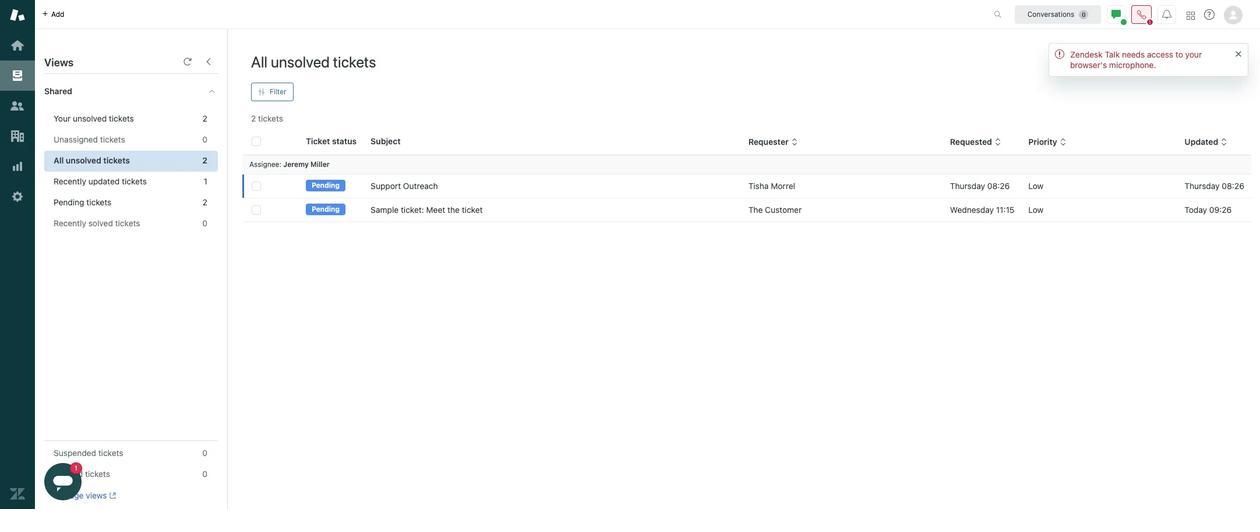 Task type: locate. For each thing, give the bounding box(es) containing it.
thursday
[[950, 181, 986, 191], [1185, 181, 1220, 191]]

add
[[51, 10, 64, 18]]

thursday 08:26 up the 'wednesday 11:15'
[[950, 181, 1010, 191]]

all unsolved tickets up filter on the top left of page
[[251, 53, 376, 71]]

09:26
[[1210, 205, 1232, 215]]

the
[[448, 205, 460, 215]]

suspended tickets
[[54, 449, 123, 459]]

outreach
[[403, 181, 438, 191]]

1 row from the top
[[242, 175, 1252, 198]]

3 0 from the top
[[202, 449, 207, 459]]

row up the
[[242, 175, 1252, 198]]

thursday 08:26 up 09:26
[[1185, 181, 1245, 191]]

to
[[1176, 50, 1184, 59]]

recently updated tickets
[[54, 177, 147, 186]]

microphone.
[[1110, 60, 1157, 70]]

browser's
[[1071, 60, 1107, 70]]

0 vertical spatial unsolved
[[271, 53, 330, 71]]

1 horizontal spatial all
[[251, 53, 268, 71]]

recently up "pending tickets"
[[54, 177, 86, 186]]

reporting image
[[10, 159, 25, 174]]

assignee:
[[249, 160, 281, 169]]

solved
[[88, 219, 113, 228]]

manage
[[54, 491, 84, 501]]

2 row from the top
[[242, 198, 1252, 222]]

1 vertical spatial all
[[54, 156, 64, 166]]

1 vertical spatial recently
[[54, 219, 86, 228]]

all down unassigned
[[54, 156, 64, 166]]

zendesk talk needs access to your browser's microphone.
[[1071, 50, 1202, 70]]

1 thursday 08:26 from the left
[[950, 181, 1010, 191]]

notifications image
[[1163, 10, 1172, 19]]

priority button
[[1029, 137, 1067, 148]]

thursday up the today 09:26
[[1185, 181, 1220, 191]]

refresh views pane image
[[183, 57, 192, 66]]

0 vertical spatial recently
[[54, 177, 86, 186]]

unsolved up filter on the top left of page
[[271, 53, 330, 71]]

0 for unassigned tickets
[[202, 135, 207, 145]]

recently for recently solved tickets
[[54, 219, 86, 228]]

unsolved
[[271, 53, 330, 71], [73, 114, 107, 124], [66, 156, 101, 166]]

(opens in a new tab) image
[[107, 493, 116, 500]]

1 low from the top
[[1029, 181, 1044, 191]]

jeremy
[[283, 160, 309, 169]]

2 down the "collapse views pane" icon
[[203, 114, 207, 124]]

× button
[[1236, 46, 1243, 59]]

1 horizontal spatial all unsolved tickets
[[251, 53, 376, 71]]

all up filter button
[[251, 53, 268, 71]]

unsolved down unassigned tickets
[[66, 156, 101, 166]]

0 horizontal spatial thursday 08:26
[[950, 181, 1010, 191]]

thursday up wednesday
[[950, 181, 986, 191]]

11:15
[[996, 205, 1015, 215]]

0 for suspended tickets
[[202, 449, 207, 459]]

recently down "pending tickets"
[[54, 219, 86, 228]]

2 thursday from the left
[[1185, 181, 1220, 191]]

tickets
[[333, 53, 376, 71], [109, 114, 134, 124], [258, 114, 283, 124], [100, 135, 125, 145], [103, 156, 130, 166], [122, 177, 147, 186], [86, 198, 111, 207], [115, 219, 140, 228], [98, 449, 123, 459], [85, 470, 110, 480]]

0 horizontal spatial thursday
[[950, 181, 986, 191]]

sample
[[371, 205, 399, 215]]

recently
[[54, 177, 86, 186], [54, 219, 86, 228]]

recently solved tickets
[[54, 219, 140, 228]]

shared button
[[35, 74, 196, 109]]

2 low from the top
[[1029, 205, 1044, 215]]

conversations
[[1028, 10, 1075, 18]]

1 horizontal spatial thursday
[[1185, 181, 1220, 191]]

today
[[1185, 205, 1208, 215]]

all unsolved tickets
[[251, 53, 376, 71], [54, 156, 130, 166]]

pending for sample ticket: meet the ticket
[[312, 205, 340, 214]]

08:26
[[988, 181, 1010, 191], [1222, 181, 1245, 191]]

low right 11:15
[[1029, 205, 1044, 215]]

all
[[251, 53, 268, 71], [54, 156, 64, 166]]

low
[[1029, 181, 1044, 191], [1029, 205, 1044, 215]]

support outreach
[[371, 181, 438, 191]]

suspended
[[54, 449, 96, 459]]

1
[[204, 177, 207, 186]]

row
[[242, 175, 1252, 198], [242, 198, 1252, 222]]

filter button
[[251, 83, 293, 101]]

thursday 08:26
[[950, 181, 1010, 191], [1185, 181, 1245, 191]]

1 recently from the top
[[54, 177, 86, 186]]

support outreach link
[[371, 181, 438, 192]]

row down tisha
[[242, 198, 1252, 222]]

0 vertical spatial all
[[251, 53, 268, 71]]

0 vertical spatial all unsolved tickets
[[251, 53, 376, 71]]

tisha morrel
[[749, 181, 795, 191]]

0 vertical spatial low
[[1029, 181, 1044, 191]]

unsolved up unassigned tickets
[[73, 114, 107, 124]]

4 0 from the top
[[202, 470, 207, 480]]

miller
[[311, 160, 330, 169]]

1 horizontal spatial 08:26
[[1222, 181, 1245, 191]]

1 vertical spatial unsolved
[[73, 114, 107, 124]]

deleted tickets
[[54, 470, 110, 480]]

08:26 up 11:15
[[988, 181, 1010, 191]]

0
[[202, 135, 207, 145], [202, 219, 207, 228], [202, 449, 207, 459], [202, 470, 207, 480]]

1 vertical spatial low
[[1029, 205, 1044, 215]]

2 down 1
[[203, 198, 207, 207]]

row containing sample ticket: meet the ticket
[[242, 198, 1252, 222]]

1 0 from the top
[[202, 135, 207, 145]]

shared heading
[[35, 74, 227, 109]]

zendesk products image
[[1187, 11, 1195, 20]]

0 horizontal spatial 08:26
[[988, 181, 1010, 191]]

2 recently from the top
[[54, 219, 86, 228]]

2
[[203, 114, 207, 124], [251, 114, 256, 124], [202, 156, 207, 166], [203, 198, 207, 207]]

requested button
[[950, 137, 1002, 148]]

2 0 from the top
[[202, 219, 207, 228]]

talk
[[1105, 50, 1120, 59]]

views
[[44, 57, 73, 69]]

1 thursday from the left
[[950, 181, 986, 191]]

0 horizontal spatial all unsolved tickets
[[54, 156, 130, 166]]

customers image
[[10, 98, 25, 114]]

subject
[[371, 136, 401, 146]]

1 horizontal spatial thursday 08:26
[[1185, 181, 1245, 191]]

08:26 up 09:26
[[1222, 181, 1245, 191]]

all unsolved tickets down unassigned tickets
[[54, 156, 130, 166]]

collapse views pane image
[[204, 57, 213, 66]]

deleted
[[54, 470, 83, 480]]

your
[[1186, 50, 1202, 59]]

wednesday 11:15
[[950, 205, 1015, 215]]

assignee: jeremy miller
[[249, 160, 330, 169]]

priority
[[1029, 137, 1058, 147]]

the
[[749, 205, 763, 215]]

2 up 1
[[202, 156, 207, 166]]

filter
[[270, 87, 286, 96]]

low down priority
[[1029, 181, 1044, 191]]

pending tickets
[[54, 198, 111, 207]]

pending
[[312, 181, 340, 190], [54, 198, 84, 207], [312, 205, 340, 214]]



Task type: vqa. For each thing, say whether or not it's contained in the screenshot.
Your
yes



Task type: describe. For each thing, give the bounding box(es) containing it.
2 thursday 08:26 from the left
[[1185, 181, 1245, 191]]

row containing support outreach
[[242, 175, 1252, 198]]

your unsolved tickets
[[54, 114, 134, 124]]

ticket:
[[401, 205, 424, 215]]

manage views link
[[54, 491, 116, 502]]

0 for deleted tickets
[[202, 470, 207, 480]]

requester button
[[749, 137, 798, 148]]

conversations button
[[1015, 5, 1101, 24]]

tisha
[[749, 181, 769, 191]]

support
[[371, 181, 401, 191]]

1 vertical spatial all unsolved tickets
[[54, 156, 130, 166]]

2 for your unsolved tickets
[[203, 114, 207, 124]]

status
[[332, 136, 357, 146]]

×
[[1236, 46, 1243, 59]]

2 08:26 from the left
[[1222, 181, 1245, 191]]

zendesk
[[1071, 50, 1103, 59]]

2 for all unsolved tickets
[[202, 156, 207, 166]]

customer
[[765, 205, 802, 215]]

0 horizontal spatial all
[[54, 156, 64, 166]]

organizations image
[[10, 129, 25, 144]]

recently for recently updated tickets
[[54, 177, 86, 186]]

wednesday
[[950, 205, 994, 215]]

2 tickets
[[251, 114, 283, 124]]

ticket status
[[306, 136, 357, 146]]

manage views
[[54, 491, 107, 501]]

admin image
[[10, 189, 25, 205]]

2 for pending tickets
[[203, 198, 207, 207]]

views image
[[10, 68, 25, 83]]

today 09:26
[[1185, 205, 1232, 215]]

meet
[[426, 205, 445, 215]]

get help image
[[1205, 9, 1215, 20]]

unassigned
[[54, 135, 98, 145]]

shared
[[44, 86, 72, 96]]

needs
[[1122, 50, 1145, 59]]

updated
[[1185, 137, 1219, 147]]

unassigned tickets
[[54, 135, 125, 145]]

pending for support outreach
[[312, 181, 340, 190]]

ticket
[[306, 136, 330, 146]]

the customer
[[749, 205, 802, 215]]

2 down filter button
[[251, 114, 256, 124]]

1 08:26 from the left
[[988, 181, 1010, 191]]

requested
[[950, 137, 992, 147]]

zendesk image
[[10, 487, 25, 502]]

requester
[[749, 137, 789, 147]]

ticket
[[462, 205, 483, 215]]

morrel
[[771, 181, 795, 191]]

add button
[[35, 0, 71, 29]]

sample ticket: meet the ticket link
[[371, 205, 483, 216]]

main element
[[0, 0, 35, 510]]

access
[[1148, 50, 1174, 59]]

views
[[86, 491, 107, 501]]

updated button
[[1185, 137, 1228, 148]]

button displays agent's chat status as online. image
[[1112, 10, 1121, 19]]

sample ticket: meet the ticket
[[371, 205, 483, 215]]

your
[[54, 114, 71, 124]]

get started image
[[10, 38, 25, 53]]

2 vertical spatial unsolved
[[66, 156, 101, 166]]

0 for recently solved tickets
[[202, 219, 207, 228]]

updated
[[88, 177, 120, 186]]

low for thursday 08:26
[[1029, 181, 1044, 191]]

low for wednesday 11:15
[[1029, 205, 1044, 215]]

zendesk support image
[[10, 8, 25, 23]]



